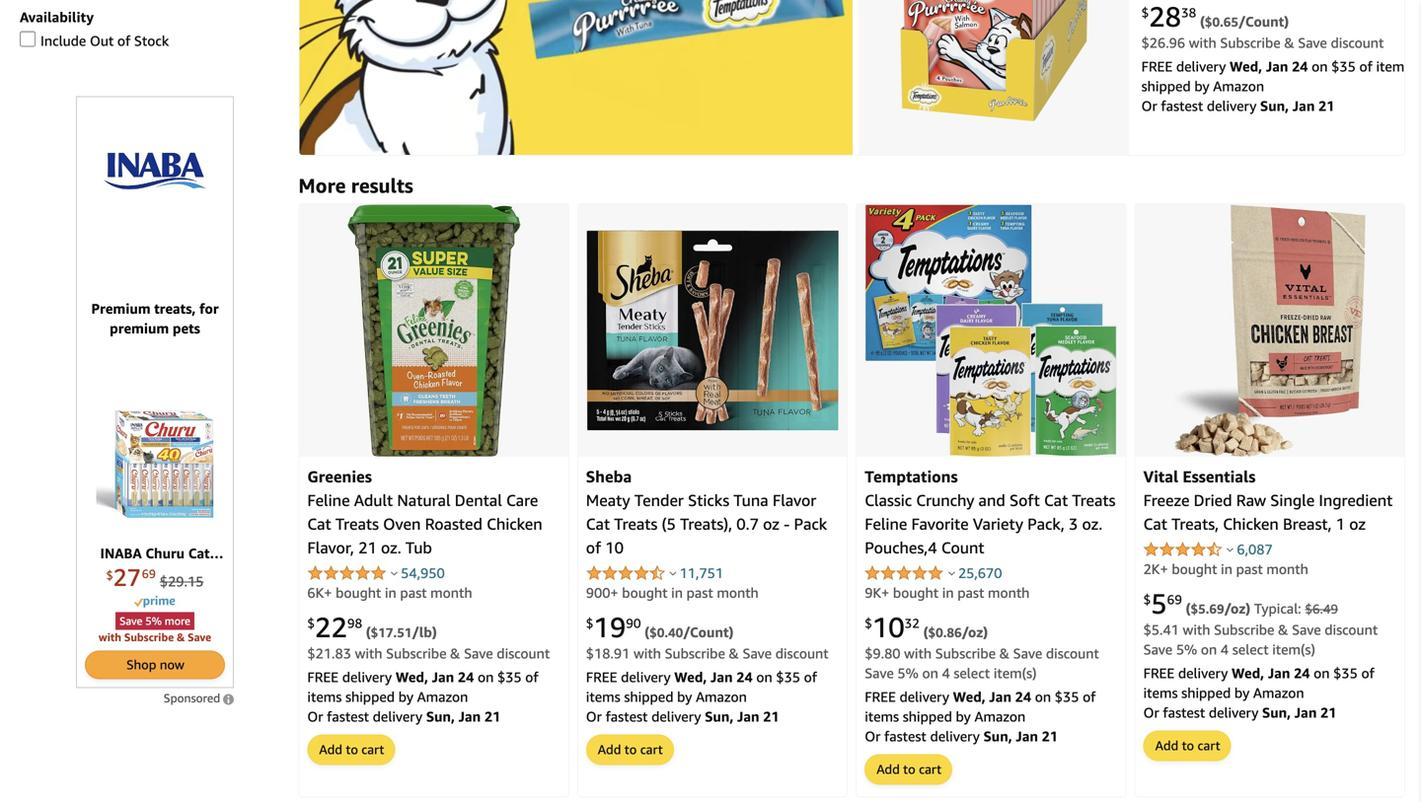 Task type: locate. For each thing, give the bounding box(es) containing it.
chicken inside 'vital essentials freeze dried raw single ingredient cat treats, chicken breast, 1 oz'
[[1224, 515, 1280, 534]]

2k+ bought in past month
[[1144, 562, 1309, 578]]

treats inside "sheba meaty tender sticks tuna flavor cat treats (5 treats), 0.7 oz - pack of 10"
[[614, 515, 658, 534]]

past
[[1237, 562, 1264, 578], [400, 585, 427, 602], [687, 585, 714, 602], [958, 585, 985, 602]]

& inside $ 19 90 ( $0.40 /count) $18.91 with subscribe & save discount
[[729, 646, 739, 662]]

or fastest delivery sun, jan 21 down $ 19 90 ( $0.40 /count) $18.91 with subscribe & save discount
[[586, 709, 780, 725]]

sun, for 5
[[1263, 705, 1292, 721]]

4 inside $ 5 69 ( $5.69 /oz) typical: $6.49 $5.41 with subscribe & save discount save 5% on 4 select item(s)
[[1221, 642, 1229, 658]]

subscribe inside $ 5 69 ( $5.69 /oz) typical: $6.49 $5.41 with subscribe & save discount save 5% on 4 select item(s)
[[1215, 622, 1275, 639]]

free delivery wed, jan 24 for 22
[[308, 670, 478, 686]]

0 horizontal spatial feline
[[308, 491, 350, 510]]

$35 for 5
[[1334, 666, 1359, 682]]

free down $18.91
[[586, 670, 618, 686]]

items for 5
[[1144, 685, 1179, 702]]

( for 22
[[366, 625, 371, 641]]

10 up 900+
[[606, 539, 624, 558]]

10 up $9.80
[[873, 611, 905, 644]]

discount inside $ 22 98 ( $17.51 /lb) $21.83 with subscribe & save discount
[[497, 646, 550, 662]]

1 vertical spatial feline
[[865, 515, 908, 534]]

free for 10
[[865, 689, 896, 706]]

oven
[[383, 515, 421, 534]]

free for 5
[[1144, 666, 1175, 682]]

subscribe inside $ 19 90 ( $0.40 /count) $18.91 with subscribe & save discount
[[665, 646, 726, 662]]

$ 22 98 ( $17.51 /lb) $21.83 with subscribe & save discount
[[308, 611, 550, 662]]

sun, down $ 10 32 ( $0.86 /oz) $9.80 with subscribe & save discount save 5% on 4 select item(s)
[[984, 729, 1013, 745]]

subscribe down $0.65
[[1221, 35, 1281, 51]]

0 horizontal spatial select
[[954, 666, 991, 682]]

save inside $ 19 90 ( $0.40 /count) $18.91 with subscribe & save discount
[[743, 646, 772, 662]]

& inside $ 28 38 ( $0.65 /count) $26.96 with subscribe & save discount
[[1285, 35, 1295, 51]]

select down typical:
[[1233, 642, 1269, 658]]

0 vertical spatial 10
[[606, 539, 624, 558]]

or down '$21.83'
[[308, 709, 323, 725]]

/count) inside $ 19 90 ( $0.40 /count) $18.91 with subscribe & save discount
[[684, 625, 734, 641]]

(
[[1201, 13, 1206, 30], [1186, 601, 1191, 617], [366, 625, 371, 641], [645, 625, 650, 641], [924, 625, 929, 641]]

( inside $ 19 90 ( $0.40 /count) $18.91 with subscribe & save discount
[[645, 625, 650, 641]]

vital
[[1144, 468, 1179, 486]]

$ 19 90 ( $0.40 /count) $18.91 with subscribe & save discount
[[586, 611, 829, 662]]

1 vertical spatial /oz)
[[962, 625, 989, 641]]

save
[[1299, 35, 1328, 51], [1293, 622, 1322, 639], [1144, 642, 1173, 658], [464, 646, 493, 662], [743, 646, 772, 662], [1014, 646, 1043, 662], [865, 666, 894, 682]]

or for 5
[[1144, 705, 1160, 721]]

popover image up the 9k+ bought in past month
[[949, 571, 956, 576]]

discount inside $ 10 32 ( $0.86 /oz) $9.80 with subscribe & save discount save 5% on 4 select item(s)
[[1047, 646, 1100, 662]]

/oz) down the 9k+ bought in past month
[[962, 625, 989, 641]]

2 chicken from the left
[[1224, 515, 1280, 534]]

& inside $ 10 32 ( $0.86 /oz) $9.80 with subscribe & save discount save 5% on 4 select item(s)
[[1000, 646, 1010, 662]]

variety
[[973, 515, 1024, 534]]

$ for 10
[[865, 616, 873, 631]]

or fastest delivery sun, jan 21 element down $ 22 98 ( $17.51 /lb) $21.83 with subscribe & save discount
[[308, 709, 501, 725]]

wed, for 19
[[675, 670, 707, 686]]

by for 5
[[1235, 685, 1250, 702]]

with down $5.69
[[1184, 622, 1211, 639]]

/count) for 28
[[1239, 13, 1290, 30]]

or down $18.91
[[586, 709, 602, 725]]

or fastest delivery sun, jan 21 down $ 22 98 ( $17.51 /lb) $21.83 with subscribe & save discount
[[308, 709, 501, 725]]

delivery
[[1177, 58, 1227, 75], [1208, 98, 1257, 114], [1179, 666, 1229, 682], [342, 670, 392, 686], [621, 670, 671, 686], [900, 689, 950, 706], [1210, 705, 1259, 721], [373, 709, 423, 725], [652, 709, 702, 725], [931, 729, 980, 745]]

$ inside $ 5 69 ( $5.69 /oz) typical: $6.49 $5.41 with subscribe & save discount save 5% on 4 select item(s)
[[1144, 592, 1152, 608]]

delivery down $26.96
[[1177, 58, 1227, 75]]

24 for 22
[[458, 670, 474, 686]]

24 for 10
[[1016, 689, 1032, 706]]

subscribe down /lb)
[[386, 646, 447, 662]]

wed, down $ 19 90 ( $0.40 /count) $18.91 with subscribe & save discount
[[675, 670, 707, 686]]

0 vertical spatial /oz)
[[1225, 601, 1251, 617]]

cat inside 'vital essentials freeze dried raw single ingredient cat treats, chicken breast, 1 oz'
[[1144, 515, 1168, 534]]

2 oz from the left
[[1350, 515, 1367, 534]]

1 vertical spatial 10
[[873, 611, 905, 644]]

or fastest delivery sun, jan 21 element for 10
[[865, 729, 1059, 745]]

5% down $9.80
[[898, 666, 919, 682]]

chicken inside "greenies feline adult natural dental care cat treats oven roasted chicken flavor, 21 oz. tub"
[[487, 515, 543, 534]]

shipped down $18.91
[[624, 689, 674, 706]]

free delivery wed, jan 24 on $35 of items shipped by amazon element
[[1142, 58, 1411, 94], [1144, 666, 1375, 702], [308, 670, 539, 706], [586, 670, 818, 706], [865, 689, 1096, 725]]

fastest for 22
[[327, 709, 369, 725]]

/count) right the 38
[[1239, 13, 1290, 30]]

popover image for 5
[[1228, 548, 1235, 553]]

54,950
[[401, 565, 445, 582]]

0 vertical spatial 4
[[1221, 642, 1229, 658]]

to for 22
[[346, 743, 358, 758]]

free delivery wed, jan 24 for 10
[[865, 689, 1036, 706]]

on inside $ 5 69 ( $5.69 /oz) typical: $6.49 $5.41 with subscribe & save discount save 5% on 4 select item(s)
[[1202, 642, 1218, 658]]

feline adult natural dental care cat treats oven roasted chicken flavor, 21 oz. tub link
[[308, 491, 543, 558]]

0 horizontal spatial oz
[[763, 515, 780, 534]]

free delivery wed, jan 24 down $0.65
[[1142, 58, 1313, 75]]

discount for 10
[[1047, 646, 1100, 662]]

subscribe inside $ 10 32 ( $0.86 /oz) $9.80 with subscribe & save discount save 5% on 4 select item(s)
[[936, 646, 996, 662]]

on down $6.49
[[1314, 666, 1331, 682]]

treats inside "greenies feline adult natural dental care cat treats oven roasted chicken flavor, 21 oz. tub"
[[336, 515, 379, 534]]

with for 28
[[1190, 35, 1217, 51]]

1 vertical spatial /count)
[[684, 625, 734, 641]]

popover image
[[670, 571, 677, 576]]

vital essentials freeze dried raw single ingredient cat treats, chicken breast, 1 oz
[[1144, 468, 1394, 534]]

greenies feline adult natural dental care cat treats oven roasted chicken flavor, 21 oz. tub
[[308, 468, 543, 558]]

in for 19
[[672, 585, 683, 602]]

favorite
[[912, 515, 969, 534]]

2k+
[[1144, 562, 1169, 578]]

discount
[[1332, 35, 1385, 51], [1325, 622, 1379, 639], [497, 646, 550, 662], [776, 646, 829, 662], [1047, 646, 1100, 662]]

or down $9.80
[[865, 729, 881, 745]]

cat down freeze
[[1144, 515, 1168, 534]]

1 vertical spatial 5%
[[898, 666, 919, 682]]

subscribe inside $ 22 98 ( $17.51 /lb) $21.83 with subscribe & save discount
[[386, 646, 447, 662]]

1 horizontal spatial /count)
[[1239, 13, 1290, 30]]

meaty
[[586, 491, 631, 510]]

of inside 'link'
[[117, 33, 131, 49]]

free down $9.80
[[865, 689, 896, 706]]

cat up flavor,
[[308, 515, 331, 534]]

1 vertical spatial oz.
[[381, 539, 402, 558]]

1 horizontal spatial oz.
[[1083, 515, 1103, 534]]

amazon down $ 5 69 ( $5.69 /oz) typical: $6.49 $5.41 with subscribe & save discount save 5% on 4 select item(s)
[[1254, 685, 1305, 702]]

2 horizontal spatial popover image
[[1228, 548, 1235, 553]]

& for 28
[[1285, 35, 1295, 51]]

4 down $5.69
[[1221, 642, 1229, 658]]

$ 10 32 ( $0.86 /oz) $9.80 with subscribe & save discount save 5% on 4 select item(s)
[[865, 611, 1100, 682]]

0.7
[[737, 515, 759, 534]]

or fastest delivery sun, jan 21 down $ 10 32 ( $0.86 /oz) $9.80 with subscribe & save discount save 5% on 4 select item(s)
[[865, 729, 1059, 745]]

month
[[1267, 562, 1309, 578], [431, 585, 473, 602], [717, 585, 759, 602], [988, 585, 1030, 602]]

on $35 of items shipped by amazon for 5
[[1144, 666, 1375, 702]]

or fastest delivery sun, jan 21
[[1142, 98, 1336, 114], [1144, 705, 1337, 721], [308, 709, 501, 725], [586, 709, 780, 725], [865, 729, 1059, 745]]

shipped for 5
[[1182, 685, 1232, 702]]

free down '$21.83'
[[308, 670, 339, 686]]

discount inside $ 19 90 ( $0.40 /count) $18.91 with subscribe & save discount
[[776, 646, 829, 662]]

with inside $ 10 32 ( $0.86 /oz) $9.80 with subscribe & save discount save 5% on 4 select item(s)
[[905, 646, 932, 662]]

free down "$5.41" on the bottom right of page
[[1144, 666, 1175, 682]]

1 horizontal spatial select
[[1233, 642, 1269, 658]]

1 vertical spatial select
[[954, 666, 991, 682]]

$ inside $ 22 98 ( $17.51 /lb) $21.83 with subscribe & save discount
[[308, 616, 315, 631]]

add
[[1156, 739, 1179, 754], [319, 743, 343, 758], [598, 743, 621, 758], [877, 762, 900, 778]]

1 horizontal spatial treats
[[614, 515, 658, 534]]

past down 6,087 link
[[1237, 562, 1264, 578]]

&
[[1285, 35, 1295, 51], [1279, 622, 1289, 639], [450, 646, 461, 662], [729, 646, 739, 662], [1000, 646, 1010, 662]]

past for 10
[[958, 585, 985, 602]]

on $35 of items shipped by amazon down $ 22 98 ( $17.51 /lb) $21.83 with subscribe & save discount
[[308, 670, 539, 706]]

by down $ 5 69 ( $5.69 /oz) typical: $6.49 $5.41 with subscribe & save discount save 5% on 4 select item(s)
[[1235, 685, 1250, 702]]

feline
[[308, 491, 350, 510], [865, 515, 908, 534]]

bought up 98
[[336, 585, 381, 602]]

0 horizontal spatial /oz)
[[962, 625, 989, 641]]

free delivery wed, jan 24 on $35 of items shipped by amazon element down $ 5 69 ( $5.69 /oz) typical: $6.49 $5.41 with subscribe & save discount save 5% on 4 select item(s)
[[1144, 666, 1375, 702]]

treats down adult
[[336, 515, 379, 534]]

( for 10
[[924, 625, 929, 641]]

on $35 of items shipped by amazon down $ 19 90 ( $0.40 /count) $18.91 with subscribe & save discount
[[586, 670, 818, 706]]

amazon down $ 10 32 ( $0.86 /oz) $9.80 with subscribe & save discount save 5% on 4 select item(s)
[[975, 709, 1026, 725]]

fastest down '$21.83'
[[327, 709, 369, 725]]

popover image up 6k+ bought in past month
[[391, 571, 398, 576]]

0 vertical spatial item(s)
[[1273, 642, 1316, 658]]

or fastest delivery sun, jan 21 element down $ 19 90 ( $0.40 /count) $18.91 with subscribe & save discount
[[586, 709, 780, 725]]

with down '32'
[[905, 646, 932, 662]]

subscribe for 28
[[1221, 35, 1281, 51]]

$ inside $ 28 38 ( $0.65 /count) $26.96 with subscribe & save discount
[[1142, 5, 1150, 20]]

/oz) inside $ 5 69 ( $5.69 /oz) typical: $6.49 $5.41 with subscribe & save discount save 5% on 4 select item(s)
[[1225, 601, 1251, 617]]

on $35 of items shipped by amazon
[[1142, 58, 1411, 94], [1144, 666, 1375, 702], [308, 670, 539, 706], [586, 670, 818, 706], [865, 689, 1096, 725]]

classic crunchy and soft cat treats feline favorite variety pack, 3 oz. pouches,4 count link
[[865, 491, 1116, 558]]

0 horizontal spatial treats
[[336, 515, 379, 534]]

1 horizontal spatial 4
[[1221, 642, 1229, 658]]

add to cart for 19
[[598, 743, 663, 758]]

1 horizontal spatial item(s)
[[1273, 642, 1316, 658]]

( right '32'
[[924, 625, 929, 641]]

$ up $26.96
[[1142, 5, 1150, 20]]

2 horizontal spatial treats
[[1073, 491, 1116, 510]]

temptations classic crunchy and soft cat treats feline favorite variety pack, 3 oz. pouches,4 count
[[865, 468, 1116, 558]]

by down $ 22 98 ( $17.51 /lb) $21.83 with subscribe & save discount
[[399, 689, 414, 706]]

25,670
[[959, 565, 1003, 582]]

or fastest delivery sun, jan 21 element
[[1142, 98, 1336, 114], [1144, 705, 1337, 721], [308, 709, 501, 725], [586, 709, 780, 725], [865, 729, 1059, 745]]

22
[[315, 611, 347, 644]]

past down 54,950
[[400, 585, 427, 602]]

with for 10
[[905, 646, 932, 662]]

0 vertical spatial feline
[[308, 491, 350, 510]]

24 for 19
[[737, 670, 753, 686]]

flavor
[[773, 491, 817, 510]]

with inside $ 19 90 ( $0.40 /count) $18.91 with subscribe & save discount
[[634, 646, 662, 662]]

subscribe down $0.40 in the bottom left of the page
[[665, 646, 726, 662]]

freeze
[[1144, 491, 1190, 510]]

in up $17.51 at left
[[385, 585, 397, 602]]

( inside $ 10 32 ( $0.86 /oz) $9.80 with subscribe & save discount save 5% on 4 select item(s)
[[924, 625, 929, 641]]

or fastest delivery sun, jan 21 element for 19
[[586, 709, 780, 725]]

or fastest delivery sun, jan 21 for 5
[[1144, 705, 1337, 721]]

amazon down $ 19 90 ( $0.40 /count) $18.91 with subscribe & save discount
[[696, 689, 747, 706]]

oz right '1' on the bottom right of page
[[1350, 515, 1367, 534]]

pack
[[794, 515, 828, 534]]

free delivery wed, jan 24 on $35 of items shipped by amazon element down $ 22 98 ( $17.51 /lb) $21.83 with subscribe & save discount
[[308, 670, 539, 706]]

$ inside $ 10 32 ( $0.86 /oz) $9.80 with subscribe & save discount save 5% on 4 select item(s)
[[865, 616, 873, 631]]

0 horizontal spatial popover image
[[391, 571, 398, 576]]

by down $ 10 32 ( $0.86 /oz) $9.80 with subscribe & save discount save 5% on 4 select item(s)
[[956, 709, 971, 725]]

jan
[[1267, 58, 1289, 75], [1293, 98, 1316, 114], [1269, 666, 1291, 682], [432, 670, 454, 686], [711, 670, 733, 686], [990, 689, 1012, 706], [1295, 705, 1318, 721], [459, 709, 481, 725], [738, 709, 760, 725], [1017, 729, 1039, 745]]

1 horizontal spatial 5%
[[1177, 642, 1198, 658]]

0 horizontal spatial chicken
[[487, 515, 543, 534]]

bought up '32'
[[894, 585, 939, 602]]

fastest down "$5.41" on the bottom right of page
[[1164, 705, 1206, 721]]

24 down $ 5 69 ( $5.69 /oz) typical: $6.49 $5.41 with subscribe & save discount save 5% on 4 select item(s)
[[1295, 666, 1311, 682]]

natural
[[397, 491, 451, 510]]

on
[[1313, 58, 1329, 75], [1202, 642, 1218, 658], [923, 666, 939, 682], [1314, 666, 1331, 682], [478, 670, 494, 686], [757, 670, 773, 686], [1036, 689, 1052, 706]]

free delivery wed, jan 24 on $35 of items shipped by amazon element for 10
[[865, 689, 1096, 725]]

wed, down $ 22 98 ( $17.51 /lb) $21.83 with subscribe & save discount
[[396, 670, 429, 686]]

1 horizontal spatial popover image
[[949, 571, 956, 576]]

1 chicken from the left
[[487, 515, 543, 534]]

add to cart button for 5
[[1145, 732, 1231, 761]]

chicken
[[487, 515, 543, 534], [1224, 515, 1280, 534]]

10
[[606, 539, 624, 558], [873, 611, 905, 644]]

1 horizontal spatial chicken
[[1224, 515, 1280, 534]]

$17.51
[[371, 626, 412, 641]]

delivery down $18.91
[[621, 670, 671, 686]]

on $35 of items shipped by amazon down $ 28 38 ( $0.65 /count) $26.96 with subscribe & save discount
[[1142, 58, 1411, 94]]

sheba meaty tender sticks tuna flavor cat treats (5 treats), 0.7 oz - pack of 10
[[586, 468, 828, 558]]

of for or fastest delivery sun, jan 21 element related to 22
[[526, 670, 539, 686]]

add to cart button for 10
[[866, 756, 952, 785]]

10 inside "sheba meaty tender sticks tuna flavor cat treats (5 treats), 0.7 oz - pack of 10"
[[606, 539, 624, 558]]

bought for 19
[[622, 585, 668, 602]]

wed,
[[1230, 58, 1263, 75], [1232, 666, 1265, 682], [396, 670, 429, 686], [675, 670, 707, 686], [954, 689, 986, 706]]

0 horizontal spatial 5%
[[898, 666, 919, 682]]

greenies
[[308, 468, 372, 486]]

fastest down $18.91
[[606, 709, 648, 725]]

6k+ bought in past month
[[308, 585, 473, 602]]

900+
[[586, 585, 619, 602]]

( right 69
[[1186, 601, 1191, 617]]

1 oz from the left
[[763, 515, 780, 534]]

checkbox image
[[20, 31, 36, 47]]

pack,
[[1028, 515, 1065, 534]]

1 vertical spatial 4
[[943, 666, 951, 682]]

( inside $ 5 69 ( $5.69 /oz) typical: $6.49 $5.41 with subscribe & save discount save 5% on 4 select item(s)
[[1186, 601, 1191, 617]]

4 down '$0.86'
[[943, 666, 951, 682]]

chicken down care
[[487, 515, 543, 534]]

cat inside "sheba meaty tender sticks tuna flavor cat treats (5 treats), 0.7 oz - pack of 10"
[[586, 515, 610, 534]]

( for 28
[[1201, 13, 1206, 30]]

shipped for 10
[[903, 709, 953, 725]]

or fastest delivery sun, jan 21 for 10
[[865, 729, 1059, 745]]

or fastest delivery sun, jan 21 for 19
[[586, 709, 780, 725]]

1 horizontal spatial /oz)
[[1225, 601, 1251, 617]]

oz. inside "greenies feline adult natural dental care cat treats oven roasted chicken flavor, 21 oz. tub"
[[381, 539, 402, 558]]

discount for 22
[[497, 646, 550, 662]]

month down 11,751
[[717, 585, 759, 602]]

0 horizontal spatial 4
[[943, 666, 951, 682]]

shipped down $5.69
[[1182, 685, 1232, 702]]

oz. down oven
[[381, 539, 402, 558]]

shipped
[[1142, 78, 1192, 94], [1182, 685, 1232, 702], [346, 689, 395, 706], [624, 689, 674, 706], [903, 709, 953, 725]]

or fastest delivery sun, jan 21 element down $ 10 32 ( $0.86 /oz) $9.80 with subscribe & save discount save 5% on 4 select item(s)
[[865, 729, 1059, 745]]

oz.
[[1083, 515, 1103, 534], [381, 539, 402, 558]]

0 vertical spatial 5%
[[1177, 642, 1198, 658]]

0 horizontal spatial item(s)
[[994, 666, 1037, 682]]

delivery down $9.80
[[900, 689, 950, 706]]

with inside $ 28 38 ( $0.65 /count) $26.96 with subscribe & save discount
[[1190, 35, 1217, 51]]

typical:
[[1255, 601, 1302, 617]]

4
[[1221, 642, 1229, 658], [943, 666, 951, 682]]

free delivery wed, jan 24 down $ 5 69 ( $5.69 /oz) typical: $6.49 $5.41 with subscribe & save discount save 5% on 4 select item(s)
[[1144, 666, 1314, 682]]

discount for 28
[[1332, 35, 1385, 51]]

subscribe for 19
[[665, 646, 726, 662]]

11,751
[[680, 565, 724, 582]]

with inside $ 22 98 ( $17.51 /lb) $21.83 with subscribe & save discount
[[355, 646, 383, 662]]

popover image
[[1228, 548, 1235, 553], [391, 571, 398, 576], [949, 571, 956, 576]]

cat up "pack,"
[[1045, 491, 1069, 510]]

bought up "90"
[[622, 585, 668, 602]]

98
[[347, 616, 362, 631]]

popover image for 22
[[391, 571, 398, 576]]

by
[[1195, 78, 1210, 94], [1235, 685, 1250, 702], [399, 689, 414, 706], [678, 689, 693, 706], [956, 709, 971, 725]]

with down $0.65
[[1190, 35, 1217, 51]]

$ inside $ 19 90 ( $0.40 /count) $18.91 with subscribe & save discount
[[586, 616, 594, 631]]

0 horizontal spatial /count)
[[684, 625, 734, 641]]

with down $0.40 in the bottom left of the page
[[634, 646, 662, 662]]

/oz)
[[1225, 601, 1251, 617], [962, 625, 989, 641]]

0 horizontal spatial oz.
[[381, 539, 402, 558]]

select
[[1233, 642, 1269, 658], [954, 666, 991, 682]]

/count) down 900+ bought in past month
[[684, 625, 734, 641]]

or
[[1142, 98, 1158, 114], [1144, 705, 1160, 721], [308, 709, 323, 725], [586, 709, 602, 725], [865, 729, 881, 745]]

subscribe inside $ 28 38 ( $0.65 /count) $26.96 with subscribe & save discount
[[1221, 35, 1281, 51]]

save inside $ 28 38 ( $0.65 /count) $26.96 with subscribe & save discount
[[1299, 35, 1328, 51]]

subscribe
[[1221, 35, 1281, 51], [1215, 622, 1275, 639], [386, 646, 447, 662], [665, 646, 726, 662], [936, 646, 996, 662]]

& inside $ 22 98 ( $17.51 /lb) $21.83 with subscribe & save discount
[[450, 646, 461, 662]]

( right the 38
[[1201, 13, 1206, 30]]

month down the 25,670 link
[[988, 585, 1030, 602]]

free delivery wed, jan 24 for 19
[[586, 670, 757, 686]]

shipped down '$21.83'
[[346, 689, 395, 706]]

oz left -
[[763, 515, 780, 534]]

add to cart button for 22
[[308, 736, 394, 765]]

amazon for 10
[[975, 709, 1026, 725]]

1 vertical spatial item(s)
[[994, 666, 1037, 682]]

past for 19
[[687, 585, 714, 602]]

add to cart button
[[1145, 732, 1231, 761], [308, 736, 394, 765], [587, 736, 673, 765], [866, 756, 952, 785]]

& inside $ 5 69 ( $5.69 /oz) typical: $6.49 $5.41 with subscribe & save discount save 5% on 4 select item(s)
[[1279, 622, 1289, 639]]

$ down 900+
[[586, 616, 594, 631]]

or fastest delivery sun, jan 21 down $ 5 69 ( $5.69 /oz) typical: $6.49 $5.41 with subscribe & save discount save 5% on 4 select item(s)
[[1144, 705, 1337, 721]]

bought up 69
[[1172, 562, 1218, 578]]

1 horizontal spatial feline
[[865, 515, 908, 534]]

cat
[[1045, 491, 1069, 510], [308, 515, 331, 534], [586, 515, 610, 534], [1144, 515, 1168, 534]]

subscribe for 22
[[386, 646, 447, 662]]

( inside $ 22 98 ( $17.51 /lb) $21.83 with subscribe & save discount
[[366, 625, 371, 641]]

$5.69
[[1191, 602, 1225, 617]]

discount for 19
[[776, 646, 829, 662]]

0 vertical spatial oz.
[[1083, 515, 1103, 534]]

6,087
[[1238, 542, 1273, 558]]

add for 22
[[319, 743, 343, 758]]

free for 22
[[308, 670, 339, 686]]

bought
[[1172, 562, 1218, 578], [336, 585, 381, 602], [622, 585, 668, 602], [894, 585, 939, 602]]

items for 10
[[865, 709, 900, 725]]

add for 10
[[877, 762, 900, 778]]

1 horizontal spatial oz
[[1350, 515, 1367, 534]]

5% down "$5.41" on the bottom right of page
[[1177, 642, 1198, 658]]

$21.83
[[308, 646, 351, 662]]

sun,
[[1261, 98, 1290, 114], [1263, 705, 1292, 721], [426, 709, 455, 725], [705, 709, 734, 725], [984, 729, 1013, 745]]

bought for 5
[[1172, 562, 1218, 578]]

$ for 19
[[586, 616, 594, 631]]

in for 10
[[943, 585, 954, 602]]

past down the 25,670 link
[[958, 585, 985, 602]]

in down popover image
[[672, 585, 683, 602]]

/count) inside $ 28 38 ( $0.65 /count) $26.96 with subscribe & save discount
[[1239, 13, 1290, 30]]

0 vertical spatial /count)
[[1239, 13, 1290, 30]]

to for 10
[[904, 762, 916, 778]]

or fastest delivery sun, jan 21 element for 22
[[308, 709, 501, 725]]

amazon
[[1214, 78, 1265, 94], [1254, 685, 1305, 702], [417, 689, 468, 706], [696, 689, 747, 706], [975, 709, 1026, 725]]

( inside $ 28 38 ( $0.65 /count) $26.96 with subscribe & save discount
[[1201, 13, 1206, 30]]

/oz) inside $ 10 32 ( $0.86 /oz) $9.80 with subscribe & save discount save 5% on 4 select item(s)
[[962, 625, 989, 641]]

fastest
[[1162, 98, 1204, 114], [1164, 705, 1206, 721], [327, 709, 369, 725], [606, 709, 648, 725], [885, 729, 927, 745]]

0 vertical spatial select
[[1233, 642, 1269, 658]]

to
[[1183, 739, 1195, 754], [346, 743, 358, 758], [625, 743, 637, 758], [904, 762, 916, 778]]

discount inside $ 28 38 ( $0.65 /count) $26.96 with subscribe & save discount
[[1332, 35, 1385, 51]]

21
[[1319, 98, 1336, 114], [359, 539, 377, 558], [1321, 705, 1337, 721], [485, 709, 501, 725], [764, 709, 780, 725], [1042, 729, 1059, 745]]

select down '$0.86'
[[954, 666, 991, 682]]

on down $5.69
[[1202, 642, 1218, 658]]

0 horizontal spatial 10
[[606, 539, 624, 558]]

1 horizontal spatial 10
[[873, 611, 905, 644]]

or fastest delivery sun, jan 21 element down $ 28 38 ( $0.65 /count) $26.96 with subscribe & save discount
[[1142, 98, 1336, 114]]

on down '$0.86'
[[923, 666, 939, 682]]

discount inside $ 5 69 ( $5.69 /oz) typical: $6.49 $5.41 with subscribe & save discount save 5% on 4 select item(s)
[[1325, 622, 1379, 639]]

items for 19
[[586, 689, 621, 706]]



Task type: vqa. For each thing, say whether or not it's contained in the screenshot.
Amazon image
no



Task type: describe. For each thing, give the bounding box(es) containing it.
availability
[[20, 9, 94, 25]]

on inside $ 10 32 ( $0.86 /oz) $9.80 with subscribe & save discount save 5% on 4 select item(s)
[[923, 666, 939, 682]]

in for 5
[[1222, 562, 1233, 578]]

5% inside $ 5 69 ( $5.69 /oz) typical: $6.49 $5.41 with subscribe & save discount save 5% on 4 select item(s)
[[1177, 642, 1198, 658]]

delivery down $0.40 in the bottom left of the page
[[652, 709, 702, 725]]

21 inside "greenies feline adult natural dental care cat treats oven roasted chicken flavor, 21 oz. tub"
[[359, 539, 377, 558]]

24 for 5
[[1295, 666, 1311, 682]]

$9.80
[[865, 646, 901, 662]]

include out of stock
[[40, 33, 169, 49]]

free delivery wed, jan 24 on $35 of items shipped by amazon element for 22
[[308, 670, 539, 706]]

/lb)
[[412, 625, 437, 641]]

select inside $ 5 69 ( $5.69 /oz) typical: $6.49 $5.41 with subscribe & save discount save 5% on 4 select item(s)
[[1233, 642, 1269, 658]]

$35 for 10
[[1055, 689, 1080, 706]]

sun, for 19
[[705, 709, 734, 725]]

amazon for 22
[[417, 689, 468, 706]]

month for 5
[[1267, 562, 1309, 578]]

6k+
[[308, 585, 332, 602]]

oz. inside temptations classic crunchy and soft cat treats feline favorite variety pack, 3 oz. pouches,4 count
[[1083, 515, 1103, 534]]

dental
[[455, 491, 502, 510]]

item(s) inside $ 5 69 ( $5.69 /oz) typical: $6.49 $5.41 with subscribe & save discount save 5% on 4 select item(s)
[[1273, 642, 1316, 658]]

greenies feline adult natural dental care cat treats oven roasted chicken flavor, 21 oz. tub image
[[347, 204, 521, 457]]

24 down $ 28 38 ( $0.65 /count) $26.96 with subscribe & save discount
[[1293, 58, 1309, 75]]

add to cart for 5
[[1156, 739, 1221, 754]]

10 inside $ 10 32 ( $0.86 /oz) $9.80 with subscribe & save discount save 5% on 4 select item(s)
[[873, 611, 905, 644]]

on $35 of items shipped by amazon for 19
[[586, 670, 818, 706]]

oz inside 'vital essentials freeze dried raw single ingredient cat treats, chicken breast, 1 oz'
[[1350, 515, 1367, 534]]

single
[[1271, 491, 1315, 510]]

include
[[40, 33, 86, 49]]

free delivery wed, jan 24 for 5
[[1144, 666, 1314, 682]]

& for 22
[[450, 646, 461, 662]]

amazon for 19
[[696, 689, 747, 706]]

or for 19
[[586, 709, 602, 725]]

results
[[351, 174, 414, 197]]

of for or fastest delivery sun, jan 21 element corresponding to 19
[[804, 670, 818, 686]]

$0.40
[[650, 626, 684, 641]]

tender
[[635, 491, 684, 510]]

free delivery wed, jan 24 on $35 of items shipped by amazon element for 19
[[586, 670, 818, 706]]

subscribe for 10
[[936, 646, 996, 662]]

( for 19
[[645, 625, 650, 641]]

essentials
[[1183, 468, 1256, 486]]

delivery down $ 10 32 ( $0.86 /oz) $9.80 with subscribe & save discount save 5% on 4 select item(s)
[[931, 729, 980, 745]]

freeze dried raw single ingredient cat treats, chicken breast, 1 oz link
[[1144, 491, 1394, 534]]

1
[[1337, 515, 1346, 534]]

5
[[1152, 588, 1168, 621]]

$6.49
[[1306, 602, 1339, 617]]

temptations
[[865, 468, 958, 486]]

delivery down $ 5 69 ( $5.69 /oz) typical: $6.49 $5.41 with subscribe & save discount save 5% on 4 select item(s)
[[1210, 705, 1259, 721]]

$26.96
[[1142, 35, 1186, 51]]

in for 22
[[385, 585, 397, 602]]

$0.65
[[1206, 14, 1239, 30]]

90
[[626, 616, 641, 631]]

vital essentials freeze dried raw single ingredient cat treats, chicken breast, 1 oz image
[[1175, 204, 1367, 457]]

month for 22
[[431, 585, 473, 602]]

delivery down "$5.41" on the bottom right of page
[[1179, 666, 1229, 682]]

11,751 link
[[680, 565, 724, 582]]

$5.41
[[1144, 622, 1180, 639]]

cart for 5
[[1198, 739, 1221, 754]]

fastest down $26.96
[[1162, 98, 1204, 114]]

save inside $ 22 98 ( $17.51 /lb) $21.83 with subscribe & save discount
[[464, 646, 493, 662]]

25,670 link
[[959, 565, 1003, 582]]

flavor,
[[308, 539, 354, 558]]

on down $ 22 98 ( $17.51 /lb) $21.83 with subscribe & save discount
[[478, 670, 494, 686]]

count
[[942, 539, 985, 558]]

meaty tender sticks tuna flavor cat treats (5 treats), 0.7 oz - pack of 10 link
[[586, 491, 828, 558]]

month for 19
[[717, 585, 759, 602]]

69
[[1168, 592, 1183, 608]]

fastest for 19
[[606, 709, 648, 725]]

raw
[[1237, 491, 1267, 510]]

popover image for 10
[[949, 571, 956, 576]]

oz inside "sheba meaty tender sticks tuna flavor cat treats (5 treats), 0.7 oz - pack of 10"
[[763, 515, 780, 534]]

by for 10
[[956, 709, 971, 725]]

sun, down $ 28 38 ( $0.65 /count) $26.96 with subscribe & save discount
[[1261, 98, 1290, 114]]

sheba meaty tender sticks tuna flavor cat treats (5 treats), 0.7 oz - pack of 10 image
[[586, 230, 840, 431]]

treats,
[[1172, 515, 1220, 534]]

add for 5
[[1156, 739, 1179, 754]]

cat inside "greenies feline adult natural dental care cat treats oven roasted chicken flavor, 21 oz. tub"
[[308, 515, 331, 534]]

or for 22
[[308, 709, 323, 725]]

feline inside "greenies feline adult natural dental care cat treats oven roasted chicken flavor, 21 oz. tub"
[[308, 491, 350, 510]]

on $35 of items shipped by amazon for 10
[[865, 689, 1096, 725]]

soft
[[1010, 491, 1041, 510]]

with inside $ 5 69 ( $5.69 /oz) typical: $6.49 $5.41 with subscribe & save discount save 5% on 4 select item(s)
[[1184, 622, 1211, 639]]

add to cart button for 19
[[587, 736, 673, 765]]

(5
[[662, 515, 676, 534]]

fastest for 5
[[1164, 705, 1206, 721]]

delivery down $17.51 at left
[[373, 709, 423, 725]]

by for 19
[[678, 689, 693, 706]]

select inside $ 10 32 ( $0.86 /oz) $9.80 with subscribe & save discount save 5% on 4 select item(s)
[[954, 666, 991, 682]]

sticks
[[688, 491, 730, 510]]

wed, for 5
[[1232, 666, 1265, 682]]

wed, down $ 28 38 ( $0.65 /count) $26.96 with subscribe & save discount
[[1230, 58, 1263, 75]]

with for 22
[[355, 646, 383, 662]]

free down $26.96
[[1142, 58, 1173, 75]]

tub
[[406, 539, 432, 558]]

21 for 19
[[764, 709, 780, 725]]

treats),
[[680, 515, 733, 534]]

feline inside temptations classic crunchy and soft cat treats feline favorite variety pack, 3 oz. pouches,4 count
[[865, 515, 908, 534]]

cart for 19
[[641, 743, 663, 758]]

more results
[[299, 174, 414, 197]]

/oz) for 5
[[1225, 601, 1251, 617]]

9k+ bought in past month
[[865, 585, 1030, 602]]

900+ bought in past month
[[586, 585, 759, 602]]

21 for 5
[[1321, 705, 1337, 721]]

or fastest delivery sun, jan 21 for 22
[[308, 709, 501, 725]]

$ for 28
[[1142, 5, 1150, 20]]

$35 for 19
[[777, 670, 801, 686]]

to for 19
[[625, 743, 637, 758]]

add to cart for 22
[[319, 743, 384, 758]]

$18.91
[[586, 646, 630, 662]]

breast,
[[1284, 515, 1333, 534]]

treats inside temptations classic crunchy and soft cat treats feline favorite variety pack, 3 oz. pouches,4 count
[[1073, 491, 1116, 510]]

free delivery wed, jan 24 on $35 of items shipped by amazon element down $ 28 38 ( $0.65 /count) $26.96 with subscribe & save discount
[[1142, 58, 1411, 94]]

ingredient
[[1320, 491, 1394, 510]]

on $35 of items shipped by amazon for 22
[[308, 670, 539, 706]]

delivery down '$21.83'
[[342, 670, 392, 686]]

shipped down $26.96
[[1142, 78, 1192, 94]]

crunchy
[[917, 491, 975, 510]]

past for 5
[[1237, 562, 1264, 578]]

6,087 link
[[1238, 542, 1273, 558]]

temptations classic crunchy and soft cat treats feline favorite variety pack, 3 oz. pouches,4 count image
[[866, 204, 1118, 457]]

by down $0.65
[[1195, 78, 1210, 94]]

treats for 19
[[614, 515, 658, 534]]

21 for 10
[[1042, 729, 1059, 745]]

$0.86
[[929, 626, 962, 641]]

past for 22
[[400, 585, 427, 602]]

cat inside temptations classic crunchy and soft cat treats feline favorite variety pack, 3 oz. pouches,4 count
[[1045, 491, 1069, 510]]

on down $ 10 32 ( $0.86 /oz) $9.80 with subscribe & save discount save 5% on 4 select item(s)
[[1036, 689, 1052, 706]]

roasted
[[425, 515, 483, 534]]

sponsored
[[164, 692, 220, 705]]

bought for 10
[[894, 585, 939, 602]]

of inside "sheba meaty tender sticks tuna flavor cat treats (5 treats), 0.7 oz - pack of 10"
[[586, 539, 601, 558]]

include out of stock link
[[20, 31, 169, 49]]

delivery down $0.65
[[1208, 98, 1257, 114]]

38
[[1182, 5, 1197, 20]]

out
[[90, 33, 114, 49]]

wed, for 22
[[396, 670, 429, 686]]

items for 22
[[308, 689, 342, 706]]

more
[[299, 174, 346, 197]]

tuna
[[734, 491, 769, 510]]

and
[[979, 491, 1006, 510]]

$35 for 22
[[498, 670, 522, 686]]

4 inside $ 10 32 ( $0.86 /oz) $9.80 with subscribe & save discount save 5% on 4 select item(s)
[[943, 666, 951, 682]]

sheba
[[586, 468, 632, 486]]

cart for 10
[[919, 762, 942, 778]]

3
[[1069, 515, 1079, 534]]

cart for 22
[[362, 743, 384, 758]]

adult
[[354, 491, 393, 510]]

temptations creamy puree with salmon lickable, squeezable cat treats, 0.42oz pouches, 4 count (pack of 11) image
[[893, 0, 1097, 121]]

or fastest delivery sun, jan 21 down $ 28 38 ( $0.65 /count) $26.96 with subscribe & save discount
[[1142, 98, 1336, 114]]

stock
[[134, 33, 169, 49]]

to for 5
[[1183, 739, 1195, 754]]

21 for 22
[[485, 709, 501, 725]]

dried
[[1194, 491, 1233, 510]]

( for 5
[[1186, 601, 1191, 617]]

-
[[784, 515, 790, 534]]

/count) for 19
[[684, 625, 734, 641]]

of for or fastest delivery sun, jan 21 element for 10
[[1083, 689, 1096, 706]]

classic
[[865, 491, 913, 510]]

on down $ 28 38 ( $0.65 /count) $26.96 with subscribe & save discount
[[1313, 58, 1329, 75]]

sponsored link
[[164, 692, 234, 705]]

wed, for 10
[[954, 689, 986, 706]]

$ 28 38 ( $0.65 /count) $26.96 with subscribe & save discount
[[1142, 0, 1385, 51]]

or down $26.96
[[1142, 98, 1158, 114]]

5% inside $ 10 32 ( $0.86 /oz) $9.80 with subscribe & save discount save 5% on 4 select item(s)
[[898, 666, 919, 682]]

bought for 22
[[336, 585, 381, 602]]

treats for 22
[[336, 515, 379, 534]]

pouches,4
[[865, 539, 938, 558]]

$ 5 69 ( $5.69 /oz) typical: $6.49 $5.41 with subscribe & save discount save 5% on 4 select item(s)
[[1144, 588, 1379, 658]]

or for 10
[[865, 729, 881, 745]]

amazon down $ 28 38 ( $0.65 /count) $26.96 with subscribe & save discount
[[1214, 78, 1265, 94]]

of for or fastest delivery sun, jan 21 element underneath $ 28 38 ( $0.65 /count) $26.96 with subscribe & save discount
[[1360, 58, 1373, 75]]

item(s) inside $ 10 32 ( $0.86 /oz) $9.80 with subscribe & save discount save 5% on 4 select item(s)
[[994, 666, 1037, 682]]

with for 19
[[634, 646, 662, 662]]

$ for 22
[[308, 616, 315, 631]]

on down $ 19 90 ( $0.40 /count) $18.91 with subscribe & save discount
[[757, 670, 773, 686]]

32
[[905, 616, 920, 631]]

54,950 link
[[401, 565, 445, 582]]

amazon for 5
[[1254, 685, 1305, 702]]

sun, for 10
[[984, 729, 1013, 745]]

or fastest delivery sun, jan 21 element for 5
[[1144, 705, 1337, 721]]

care
[[507, 491, 539, 510]]

9k+
[[865, 585, 890, 602]]



